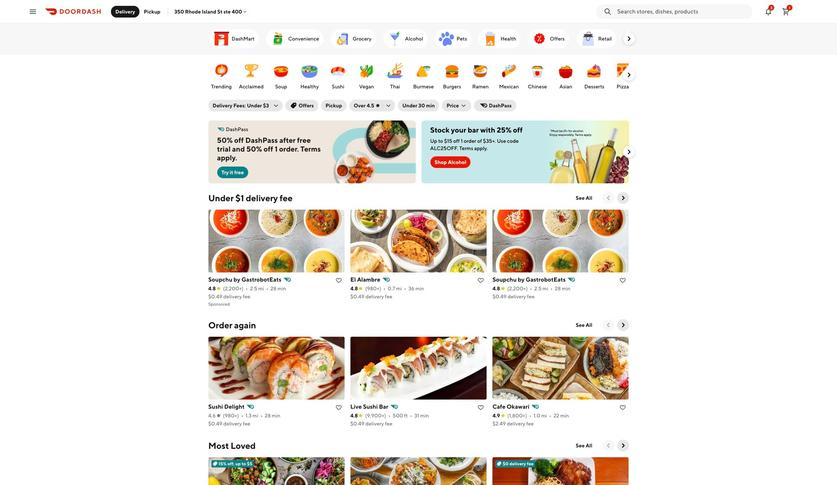 Task type: vqa. For each thing, say whether or not it's contained in the screenshot.
•
no



Task type: locate. For each thing, give the bounding box(es) containing it.
notification bell image
[[765, 7, 773, 16]]

grocery image
[[334, 30, 351, 47]]

2 previous button of carousel image from the top
[[605, 321, 612, 329]]

next button of carousel image
[[626, 35, 633, 42], [626, 71, 633, 79], [626, 148, 633, 156], [620, 194, 627, 202], [620, 442, 627, 449]]

0 items, open order cart image
[[782, 7, 791, 16]]

offers image
[[531, 30, 549, 47]]

flowers image
[[627, 30, 644, 47]]

open menu image
[[28, 7, 37, 16]]

0 vertical spatial previous button of carousel image
[[605, 194, 612, 202]]

Store search: begin typing to search for stores available on DoorDash text field
[[618, 7, 749, 16]]

previous button of carousel image
[[605, 194, 612, 202], [605, 321, 612, 329]]

previous button of carousel image
[[605, 442, 612, 449]]

health image
[[482, 30, 499, 47]]

alcohol image
[[386, 30, 404, 47]]

1 vertical spatial previous button of carousel image
[[605, 321, 612, 329]]

retail image
[[580, 30, 597, 47]]



Task type: describe. For each thing, give the bounding box(es) containing it.
convenience image
[[269, 30, 287, 47]]

1 previous button of carousel image from the top
[[605, 194, 612, 202]]

pets image
[[438, 30, 455, 47]]

dashmart image
[[213, 30, 230, 47]]

next button of carousel image
[[620, 321, 627, 329]]



